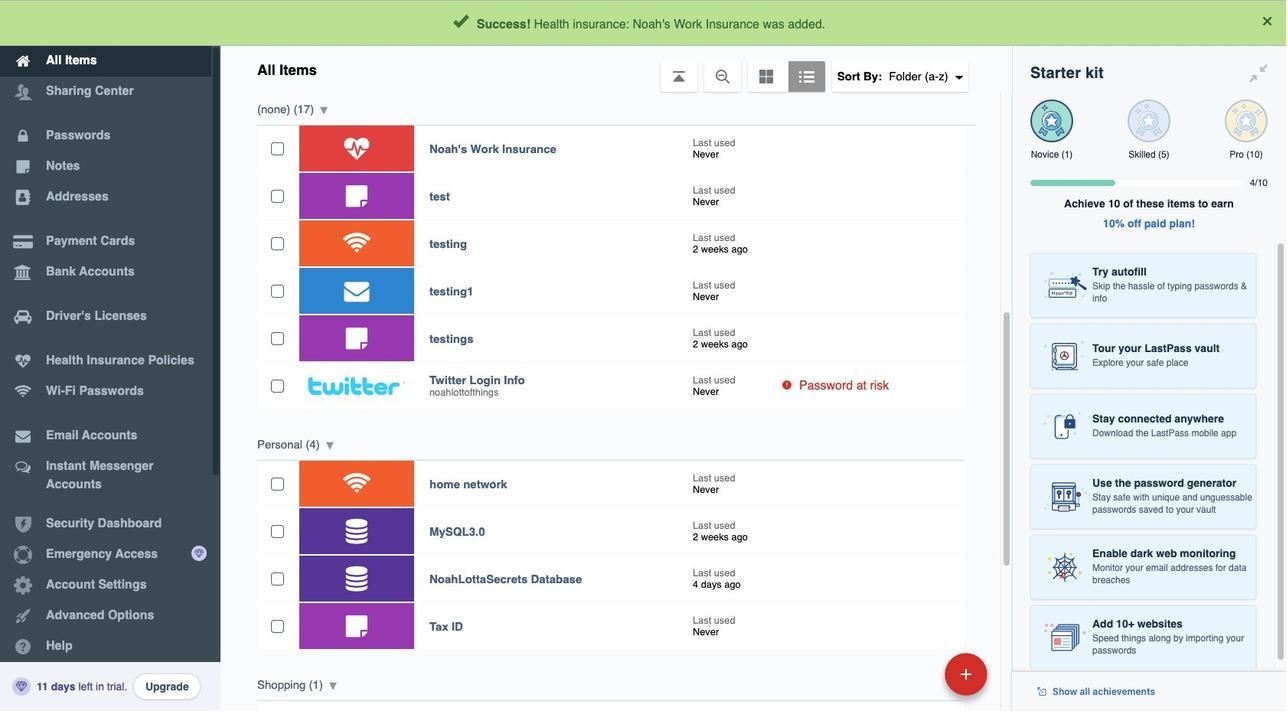 Task type: locate. For each thing, give the bounding box(es) containing it.
search my vault text field
[[369, 6, 981, 40]]

new item navigation
[[840, 649, 997, 711]]

main navigation navigation
[[0, 0, 221, 711]]

new item element
[[840, 652, 993, 696]]

alert
[[0, 0, 1286, 46]]



Task type: vqa. For each thing, say whether or not it's contained in the screenshot.
text field
no



Task type: describe. For each thing, give the bounding box(es) containing it.
vault options navigation
[[221, 46, 1012, 92]]

Search search field
[[369, 6, 981, 40]]



